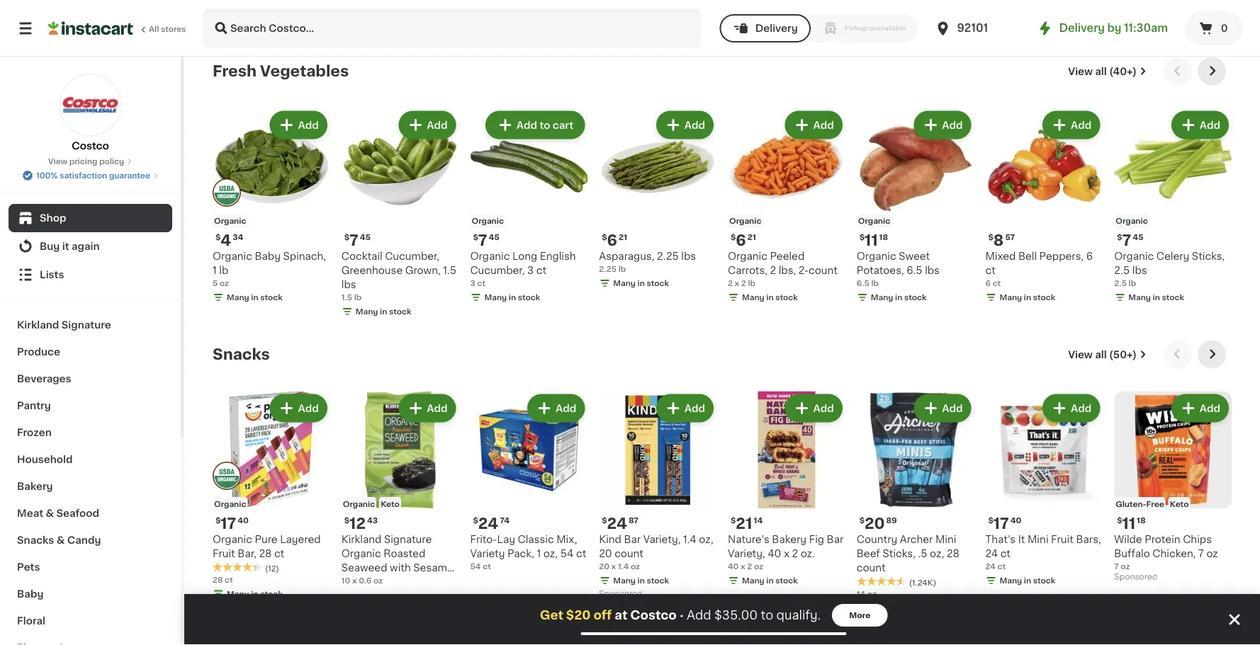 Task type: locate. For each thing, give the bounding box(es) containing it.
0 horizontal spatial $ 6 21
[[602, 233, 627, 248]]

item badge image
[[213, 179, 241, 207], [213, 462, 241, 491]]

$ for organic pure layered fruit bar, 28 ct
[[215, 517, 221, 525]]

0 vertical spatial costco
[[72, 141, 109, 151]]

$ inside the $ 24 87
[[602, 517, 607, 525]]

21 up asparagus,
[[619, 234, 627, 241]]

mini right archer
[[936, 535, 957, 545]]

view for fresh vegetables
[[1068, 66, 1093, 76]]

add button for kirkland signature organic roasted seaweed with sesame oil, 0.60 oz, 10 ct
[[400, 396, 455, 421]]

delivery inside button
[[755, 23, 798, 33]]

oz down the $ 24 87
[[631, 563, 640, 571]]

delivery for delivery by 11:30am
[[1059, 23, 1105, 33]]

$ 11 18 for wilde protein chips buffalo chicken, 7 oz
[[1117, 516, 1146, 531]]

0 horizontal spatial 3
[[470, 280, 475, 287]]

view all (50+) button
[[1063, 340, 1153, 369]]

14 up more button
[[857, 590, 866, 598]]

add button for organic pure layered fruit bar, 28 ct
[[271, 396, 326, 421]]

0 horizontal spatial to
[[540, 120, 550, 130]]

0 horizontal spatial delivery
[[755, 23, 798, 33]]

all left '(50+)' in the right bottom of the page
[[1095, 350, 1107, 360]]

get $20 off at costco • add $35.00 to qualify.
[[540, 610, 821, 622]]

10 down 'with'
[[403, 578, 414, 588]]

0 vertical spatial variety,
[[643, 535, 681, 545]]

0 horizontal spatial sticks,
[[883, 549, 916, 559]]

product group
[[213, 108, 330, 306], [341, 108, 459, 320], [470, 108, 588, 306], [599, 108, 717, 292], [728, 108, 845, 306], [857, 108, 974, 306], [986, 108, 1103, 306], [1114, 108, 1232, 306], [213, 391, 330, 603], [341, 391, 459, 588], [470, 391, 588, 573], [599, 391, 717, 602], [728, 391, 845, 590], [857, 391, 974, 617], [986, 391, 1103, 590], [1114, 391, 1232, 585]]

$ up cocktail
[[344, 234, 350, 241]]

view left (40+)
[[1068, 66, 1093, 76]]

1.4 down kind
[[618, 563, 629, 571]]

costco up view pricing policy link
[[72, 141, 109, 151]]

0 horizontal spatial 14
[[754, 517, 763, 525]]

1 horizontal spatial $ 7 45
[[473, 233, 500, 248]]

2 horizontal spatial $ 7 45
[[1117, 233, 1144, 248]]

11 for organic sweet potatoes, 6.5 lbs
[[865, 233, 878, 248]]

household
[[17, 455, 73, 465]]

count for 24
[[615, 549, 644, 559]]

1 vertical spatial &
[[56, 536, 65, 546]]

1 vertical spatial view
[[48, 158, 67, 166]]

signature up produce link
[[61, 320, 111, 330]]

signature up roasted
[[384, 535, 432, 545]]

0 horizontal spatial 1
[[213, 266, 217, 276]]

sponsored badge image
[[1114, 574, 1157, 582], [599, 591, 642, 599]]

2 keto from the left
[[1170, 501, 1189, 509]]

0 horizontal spatial count
[[615, 549, 644, 559]]

country archer mini beef sticks, .5 oz, 28 count
[[857, 535, 960, 573]]

1.5 right grown, at the top left of the page
[[443, 266, 457, 276]]

lbs inside organic sweet potatoes, 6.5 lbs 6.5 lb
[[925, 266, 940, 276]]

1 inside organic baby spinach, 1 lb 5 oz
[[213, 266, 217, 276]]

signature inside kirkland signature organic roasted seaweed with sesame oil, 0.60 oz, 10 ct
[[384, 535, 432, 545]]

1 vertical spatial cucumber,
[[470, 266, 525, 276]]

product group containing 12
[[341, 391, 459, 588]]

20
[[865, 516, 885, 531], [599, 549, 612, 559], [599, 563, 610, 571]]

21
[[619, 234, 627, 241], [748, 234, 756, 241], [736, 516, 752, 531]]

all stores link
[[48, 9, 187, 48]]

45 up organic long english cucumber, 3 ct 3 ct
[[489, 234, 500, 241]]

28 ct
[[213, 576, 233, 584]]

kirkland
[[17, 320, 59, 330], [341, 535, 382, 545]]

all for 7
[[1095, 66, 1107, 76]]

$ for frito-lay classic mix, variety pack, 1 oz, 54 ct
[[473, 517, 478, 525]]

add for organic peeled carrots, 2 lbs, 2-count
[[813, 120, 834, 130]]

$ inside $ 21 14
[[731, 517, 736, 525]]

product group containing 21
[[728, 391, 845, 590]]

oz.
[[801, 549, 815, 559]]

all stores
[[149, 25, 186, 33]]

0 horizontal spatial 10
[[341, 577, 350, 585]]

0 horizontal spatial snacks
[[17, 536, 54, 546]]

all for 11
[[1095, 350, 1107, 360]]

pure
[[255, 535, 278, 545]]

0 vertical spatial snacks
[[213, 347, 270, 362]]

17 up organic pure layered fruit bar, 28 ct
[[221, 516, 236, 531]]

oz, left nature's on the bottom of the page
[[699, 535, 714, 545]]

greenhouse
[[341, 266, 403, 276]]

100% satisfaction guarantee
[[36, 172, 150, 180]]

$ 17 40 up "bar,"
[[215, 516, 249, 531]]

1 horizontal spatial 1.5
[[443, 266, 457, 276]]

& left candy
[[56, 536, 65, 546]]

1 $ 7 45 from the left
[[344, 233, 371, 248]]

6
[[607, 233, 617, 248], [736, 233, 746, 248], [1086, 252, 1093, 262], [986, 280, 991, 287]]

asparagus, 2.25 lbs 2.25 lb
[[599, 252, 696, 273]]

0 horizontal spatial kirkland
[[17, 320, 59, 330]]

baby inside baby link
[[17, 590, 44, 600]]

14 up nature's on the bottom of the page
[[754, 517, 763, 525]]

item carousel region
[[213, 57, 1232, 329], [213, 340, 1232, 623]]

$ for country archer mini beef sticks, .5 oz, 28 count
[[860, 517, 865, 525]]

1 vertical spatial 1
[[537, 549, 541, 559]]

0 horizontal spatial costco
[[72, 141, 109, 151]]

.5
[[918, 549, 927, 559]]

1 vertical spatial 2.5
[[1114, 280, 1127, 287]]

pets
[[17, 563, 40, 573]]

2 all from the top
[[1095, 350, 1107, 360]]

bar right fig
[[827, 535, 844, 545]]

2 vertical spatial count
[[857, 564, 886, 573]]

11 up the potatoes,
[[865, 233, 878, 248]]

$ inside $ 24 74
[[473, 517, 478, 525]]

snacks inside item carousel region
[[213, 347, 270, 362]]

1 horizontal spatial 3
[[527, 266, 534, 276]]

2 45 from the left
[[489, 234, 500, 241]]

mini
[[936, 535, 957, 545], [1028, 535, 1049, 545]]

1 2.5 from the top
[[1114, 266, 1130, 276]]

$ up the country
[[860, 517, 865, 525]]

0 horizontal spatial 1.4
[[618, 563, 629, 571]]

service type group
[[720, 14, 918, 43]]

$ inside $ 4 34
[[215, 234, 221, 241]]

0 horizontal spatial mini
[[936, 535, 957, 545]]

shop link
[[9, 204, 172, 232]]

1 vertical spatial sponsored badge image
[[599, 591, 642, 599]]

1.5 down greenhouse
[[341, 294, 352, 302]]

1 horizontal spatial bakery
[[772, 535, 807, 545]]

0 horizontal spatial fruit
[[213, 549, 235, 559]]

1 vertical spatial signature
[[384, 535, 432, 545]]

oz, inside frito-lay classic mix, variety pack, 1 oz, 54 ct 54 ct
[[544, 549, 558, 559]]

cucumber, down long
[[470, 266, 525, 276]]

28 inside country archer mini beef sticks, .5 oz, 28 count
[[947, 549, 960, 559]]

1 horizontal spatial $ 11 18
[[1117, 516, 1146, 531]]

cucumber, inside organic long english cucumber, 3 ct 3 ct
[[470, 266, 525, 276]]

0 vertical spatial to
[[540, 120, 550, 130]]

organic inside organic pure layered fruit bar, 28 ct
[[213, 535, 252, 545]]

count
[[809, 266, 838, 276], [615, 549, 644, 559], [857, 564, 886, 573]]

fresh
[[213, 64, 257, 79]]

chicken,
[[1153, 549, 1196, 559]]

0 vertical spatial 3
[[527, 266, 534, 276]]

1 up 5
[[213, 266, 217, 276]]

oil,
[[341, 578, 358, 588]]

meat & seafood
[[17, 509, 99, 519]]

2 horizontal spatial many in stock button
[[986, 0, 1103, 23]]

fresh vegetables
[[213, 64, 349, 79]]

45 up cocktail
[[360, 234, 371, 241]]

lb inside asparagus, 2.25 lbs 2.25 lb
[[619, 265, 626, 273]]

None search field
[[203, 9, 701, 48]]

count inside country archer mini beef sticks, .5 oz, 28 count
[[857, 564, 886, 573]]

$ up kind
[[602, 517, 607, 525]]

sponsored badge image for 11
[[1114, 574, 1157, 582]]

2 $ 7 45 from the left
[[473, 233, 500, 248]]

2 item carousel region from the top
[[213, 340, 1232, 623]]

mix,
[[557, 535, 577, 545]]

0 horizontal spatial sponsored badge image
[[599, 591, 642, 599]]

$ 17 40 for that's it mini fruit bars, 24 ct
[[988, 516, 1022, 531]]

1 all from the top
[[1095, 66, 1107, 76]]

signature for kirkland signature organic roasted seaweed with sesame oil, 0.60 oz, 10 ct
[[384, 535, 432, 545]]

0 horizontal spatial 2.25
[[599, 265, 617, 273]]

54 down variety on the left of the page
[[470, 563, 481, 571]]

sticks, down archer
[[883, 549, 916, 559]]

1 vertical spatial sticks,
[[883, 549, 916, 559]]

0 vertical spatial bakery
[[17, 482, 53, 492]]

$ for asparagus, 2.25 lbs
[[602, 234, 607, 241]]

add button for country archer mini beef sticks, .5 oz, 28 count
[[915, 396, 970, 421]]

$ left 57
[[988, 234, 994, 241]]

to inside button
[[540, 120, 550, 130]]

peeled
[[770, 252, 805, 262]]

all left (40+)
[[1095, 66, 1107, 76]]

$ for cocktail cucumber, greenhouse grown, 1.5 lbs
[[344, 234, 350, 241]]

$ for mixed bell peppers, 6 ct
[[988, 234, 994, 241]]

variety, right kind
[[643, 535, 681, 545]]

6 right 'peppers,'
[[1086, 252, 1093, 262]]

kirkland inside kirkland signature link
[[17, 320, 59, 330]]

54 down the mix, at left bottom
[[561, 549, 574, 559]]

2.5
[[1114, 266, 1130, 276], [1114, 280, 1127, 287]]

2 17 from the left
[[994, 516, 1009, 531]]

1 down classic
[[537, 549, 541, 559]]

2 bar from the left
[[827, 535, 844, 545]]

& for snacks
[[56, 536, 65, 546]]

1 horizontal spatial 18
[[1137, 517, 1146, 525]]

3 $ 7 45 from the left
[[1117, 233, 1144, 248]]

2 mini from the left
[[1028, 535, 1049, 545]]

1 horizontal spatial &
[[56, 536, 65, 546]]

0 horizontal spatial 11
[[865, 233, 878, 248]]

baby link
[[9, 581, 172, 608]]

count down kind
[[615, 549, 644, 559]]

snacks inside snacks & candy link
[[17, 536, 54, 546]]

candy
[[67, 536, 101, 546]]

kirkland inside kirkland signature organic roasted seaweed with sesame oil, 0.60 oz, 10 ct
[[341, 535, 382, 545]]

sponsored badge image up at
[[599, 591, 642, 599]]

lbs inside cocktail cucumber, greenhouse grown, 1.5 lbs 1.5 lb
[[341, 280, 356, 290]]

archer
[[900, 535, 933, 545]]

organic inside kirkland signature organic roasted seaweed with sesame oil, 0.60 oz, 10 ct
[[341, 549, 381, 559]]

x inside kind bar variety, 1.4 oz, 20 count 20 x 1.4 oz
[[611, 563, 616, 571]]

1 horizontal spatial 11
[[1122, 516, 1136, 531]]

$ left 43
[[344, 517, 350, 525]]

1 horizontal spatial 17
[[994, 516, 1009, 531]]

1 17 from the left
[[221, 516, 236, 531]]

count inside kind bar variety, 1.4 oz, 20 count 20 x 1.4 oz
[[615, 549, 644, 559]]

1 horizontal spatial signature
[[384, 535, 432, 545]]

2 horizontal spatial 28
[[947, 549, 960, 559]]

count inside organic peeled carrots, 2 lbs, 2-count 2 x 2 lb
[[809, 266, 838, 276]]

fruit
[[1051, 535, 1074, 545], [213, 549, 235, 559]]

0 vertical spatial item carousel region
[[213, 57, 1232, 329]]

1 mini from the left
[[936, 535, 957, 545]]

view left '(50+)' in the right bottom of the page
[[1068, 350, 1093, 360]]

1 vertical spatial snacks
[[17, 536, 54, 546]]

28 down pure
[[259, 549, 272, 559]]

1.5
[[443, 266, 457, 276], [341, 294, 352, 302]]

bakery
[[17, 482, 53, 492], [772, 535, 807, 545]]

fruit left "bar,"
[[213, 549, 235, 559]]

keto right free
[[1170, 501, 1189, 509]]

fruit for bars,
[[1051, 535, 1074, 545]]

1 $ 6 21 from the left
[[602, 233, 627, 248]]

pricing
[[69, 158, 97, 166]]

18 down gluten-
[[1137, 517, 1146, 525]]

english
[[540, 252, 576, 262]]

mini inside country archer mini beef sticks, .5 oz, 28 count
[[936, 535, 957, 545]]

0 vertical spatial 2.5
[[1114, 266, 1130, 276]]

item badge image for 4
[[213, 179, 241, 207]]

1 vertical spatial 14
[[857, 590, 866, 598]]

signature for kirkland signature
[[61, 320, 111, 330]]

54
[[561, 549, 574, 559], [470, 563, 481, 571]]

1 vertical spatial baby
[[17, 590, 44, 600]]

0 vertical spatial &
[[46, 509, 54, 519]]

0 vertical spatial 1.4
[[683, 535, 697, 545]]

$ up the potatoes,
[[860, 234, 865, 241]]

1 vertical spatial item carousel region
[[213, 340, 1232, 623]]

1 horizontal spatial bar
[[827, 535, 844, 545]]

1 horizontal spatial $ 6 21
[[731, 233, 756, 248]]

$ left "34"
[[215, 234, 221, 241]]

cucumber, up grown, at the top left of the page
[[385, 252, 440, 262]]

variety, down nature's on the bottom of the page
[[728, 549, 765, 559]]

guarantee
[[109, 172, 150, 180]]

2.25 down asparagus,
[[599, 265, 617, 273]]

add button for that's it mini fruit bars, 24 ct
[[1044, 396, 1099, 421]]

6 down "mixed"
[[986, 280, 991, 287]]

stock
[[389, 10, 412, 18], [518, 10, 540, 18], [1033, 10, 1056, 18], [647, 280, 669, 287], [260, 294, 283, 302], [518, 294, 540, 302], [776, 294, 798, 302], [904, 294, 927, 302], [1033, 294, 1056, 302], [1162, 294, 1185, 302], [389, 308, 412, 316], [647, 577, 669, 585], [776, 577, 798, 585], [1033, 577, 1056, 585], [260, 590, 283, 598], [904, 605, 927, 612]]

add for nature's bakery fig bar variety, 40 x 2 oz.
[[813, 403, 834, 413]]

lbs inside asparagus, 2.25 lbs 2.25 lb
[[681, 252, 696, 262]]

organic celery sticks, 2.5 lbs 2.5 lb
[[1114, 252, 1225, 287]]

1 vertical spatial bakery
[[772, 535, 807, 545]]

21 for asparagus,
[[619, 234, 627, 241]]

$ 11 18 up the potatoes,
[[860, 233, 888, 248]]

sticks, right celery
[[1192, 252, 1225, 262]]

to left cart
[[540, 120, 550, 130]]

0 horizontal spatial 54
[[470, 563, 481, 571]]

add inside button
[[517, 120, 537, 130]]

that's
[[986, 535, 1016, 545]]

0 vertical spatial sticks,
[[1192, 252, 1225, 262]]

oz, down 'with'
[[386, 578, 400, 588]]

ct inside kirkland signature organic roasted seaweed with sesame oil, 0.60 oz, 10 ct
[[416, 578, 427, 588]]

0 horizontal spatial bakery
[[17, 482, 53, 492]]

product group containing 4
[[213, 108, 330, 306]]

2
[[770, 266, 776, 276], [728, 280, 733, 287], [741, 280, 746, 287], [792, 549, 798, 559], [747, 563, 752, 571]]

1 vertical spatial count
[[615, 549, 644, 559]]

2 $ 6 21 from the left
[[731, 233, 756, 248]]

45
[[360, 234, 371, 241], [489, 234, 500, 241], [1133, 234, 1144, 241]]

bakery up oz.
[[772, 535, 807, 545]]

1 vertical spatial $ 11 18
[[1117, 516, 1146, 531]]

& right meat
[[46, 509, 54, 519]]

1 horizontal spatial 14
[[857, 590, 866, 598]]

$ 7 45 for organic celery sticks, 2.5 lbs
[[1117, 233, 1144, 248]]

add button for frito-lay classic mix, variety pack, 1 oz, 54 ct
[[529, 396, 584, 421]]

8
[[994, 233, 1004, 248]]

1 keto from the left
[[381, 501, 400, 509]]

0 vertical spatial baby
[[255, 252, 281, 262]]

2 $ 17 40 from the left
[[988, 516, 1022, 531]]

oz down buffalo
[[1121, 563, 1130, 571]]

lb inside organic celery sticks, 2.5 lbs 2.5 lb
[[1129, 280, 1136, 287]]

$ up the carrots,
[[731, 234, 736, 241]]

organic baby spinach, 1 lb 5 oz
[[213, 252, 326, 287]]

3 many in stock button from the left
[[986, 0, 1103, 23]]

floral link
[[9, 608, 172, 635]]

17 up the that's
[[994, 516, 1009, 531]]

1 item carousel region from the top
[[213, 57, 1232, 329]]

view up "100%"
[[48, 158, 67, 166]]

fruit inside organic pure layered fruit bar, 28 ct
[[213, 549, 235, 559]]

0 horizontal spatial keto
[[381, 501, 400, 509]]

add button for organic peeled carrots, 2 lbs, 2-count
[[786, 112, 841, 138]]

add for organic celery sticks, 2.5 lbs
[[1200, 120, 1221, 130]]

1 item badge image from the top
[[213, 179, 241, 207]]

1 vertical spatial all
[[1095, 350, 1107, 360]]

1 vertical spatial 18
[[1137, 517, 1146, 525]]

17 for organic pure layered fruit bar, 28 ct
[[221, 516, 236, 531]]

product group containing 20
[[857, 391, 974, 617]]

lb inside organic baby spinach, 1 lb 5 oz
[[219, 266, 228, 276]]

kirkland up the produce
[[17, 320, 59, 330]]

costco left •
[[630, 610, 677, 622]]

24
[[478, 516, 498, 531], [607, 516, 627, 531], [986, 549, 998, 559], [986, 563, 996, 571]]

$ up nature's on the bottom of the page
[[731, 517, 736, 525]]

kirkland signature link
[[9, 312, 172, 339]]

buy it again
[[40, 242, 100, 252]]

add for asparagus, 2.25 lbs
[[685, 120, 705, 130]]

add for kirkland signature organic roasted seaweed with sesame oil, 0.60 oz, 10 ct
[[427, 403, 448, 413]]

45 up organic celery sticks, 2.5 lbs 2.5 lb
[[1133, 234, 1144, 241]]

0 horizontal spatial 17
[[221, 516, 236, 531]]

0 vertical spatial fruit
[[1051, 535, 1074, 545]]

cucumber,
[[385, 252, 440, 262], [470, 266, 525, 276]]

17 for that's it mini fruit bars, 24 ct
[[994, 516, 1009, 531]]

classic
[[518, 535, 554, 545]]

0 vertical spatial view
[[1068, 66, 1093, 76]]

x inside organic peeled carrots, 2 lbs, 2-count 2 x 2 lb
[[735, 280, 739, 287]]

1 vertical spatial 1.4
[[618, 563, 629, 571]]

to inside the "treatment tracker modal" dialog
[[761, 610, 774, 622]]

0 vertical spatial sponsored badge image
[[1114, 574, 1157, 582]]

1 horizontal spatial 1
[[537, 549, 541, 559]]

Search field
[[204, 10, 700, 47]]

0 vertical spatial $ 11 18
[[860, 233, 888, 248]]

$ 7 45 up cocktail
[[344, 233, 371, 248]]

3 45 from the left
[[1133, 234, 1144, 241]]

1 many in stock button from the left
[[341, 0, 459, 23]]

28 down organic pure layered fruit bar, 28 ct
[[213, 576, 223, 584]]

$ up the that's
[[988, 517, 994, 525]]

add button for organic celery sticks, 2.5 lbs
[[1173, 112, 1228, 138]]

0 vertical spatial count
[[809, 266, 838, 276]]

count right lbs,
[[809, 266, 838, 276]]

1 horizontal spatial baby
[[255, 252, 281, 262]]

0 vertical spatial 18
[[879, 234, 888, 241]]

x left 0.6
[[352, 577, 357, 585]]

signature inside kirkland signature link
[[61, 320, 111, 330]]

1 horizontal spatial kirkland
[[341, 535, 382, 545]]

43
[[367, 517, 378, 525]]

0 vertical spatial 1
[[213, 266, 217, 276]]

organic sweet potatoes, 6.5 lbs 6.5 lb
[[857, 252, 940, 287]]

1 horizontal spatial costco
[[630, 610, 677, 622]]

sponsored badge image down buffalo
[[1114, 574, 1157, 582]]

oz, right .5
[[930, 549, 944, 559]]

add button
[[271, 112, 326, 138], [400, 112, 455, 138], [658, 112, 712, 138], [786, 112, 841, 138], [915, 112, 970, 138], [1044, 112, 1099, 138], [1173, 112, 1228, 138], [271, 396, 326, 421], [400, 396, 455, 421], [529, 396, 584, 421], [658, 396, 712, 421], [786, 396, 841, 421], [915, 396, 970, 421], [1044, 396, 1099, 421], [1173, 396, 1228, 421]]

$ inside $ 8 57
[[988, 234, 994, 241]]

sticks,
[[1192, 252, 1225, 262], [883, 549, 916, 559]]

1 vertical spatial 3
[[470, 280, 475, 287]]

add for organic baby spinach, 1 lb
[[298, 120, 319, 130]]

keto up roasted
[[381, 501, 400, 509]]

1 vertical spatial 20
[[599, 549, 612, 559]]

11 for wilde protein chips buffalo chicken, 7 oz
[[1122, 516, 1136, 531]]

0 horizontal spatial variety,
[[643, 535, 681, 545]]

item badge image for 17
[[213, 462, 241, 491]]

1 horizontal spatial 1.4
[[683, 535, 697, 545]]

view
[[1068, 66, 1093, 76], [48, 158, 67, 166], [1068, 350, 1093, 360]]

10 left 0.6
[[341, 577, 350, 585]]

baby left spinach,
[[255, 252, 281, 262]]

18
[[879, 234, 888, 241], [1137, 517, 1146, 525]]

$ for organic baby spinach, 1 lb
[[215, 234, 221, 241]]

count down beef
[[857, 564, 886, 573]]

2 horizontal spatial count
[[857, 564, 886, 573]]

mini inside that's it mini fruit bars, 24 ct 24 ct
[[1028, 535, 1049, 545]]

1.4 left nature's on the bottom of the page
[[683, 535, 697, 545]]

oz, down classic
[[544, 549, 558, 559]]

$ down gluten-
[[1117, 517, 1122, 525]]

0 horizontal spatial many in stock button
[[341, 0, 459, 23]]

87
[[629, 517, 639, 525]]

$ inside $ 20 89
[[860, 517, 865, 525]]

1 horizontal spatial fruit
[[1051, 535, 1074, 545]]

delivery
[[1059, 23, 1105, 33], [755, 23, 798, 33]]

fruit left bars, at the right of the page
[[1051, 535, 1074, 545]]

$ for kirkland signature organic roasted seaweed with sesame oil, 0.60 oz, 10 ct
[[344, 517, 350, 525]]

x down kind
[[611, 563, 616, 571]]

$ 6 21 up asparagus,
[[602, 233, 627, 248]]

keto
[[381, 501, 400, 509], [1170, 501, 1189, 509]]

$ 11 18 up wilde
[[1117, 516, 1146, 531]]

45 for long
[[489, 234, 500, 241]]

item carousel region containing fresh vegetables
[[213, 57, 1232, 329]]

oz right 0.6
[[373, 577, 383, 585]]

$ up asparagus,
[[602, 234, 607, 241]]

1 45 from the left
[[360, 234, 371, 241]]

kirkland down $ 12 43
[[341, 535, 382, 545]]

0 horizontal spatial bar
[[624, 535, 641, 545]]

$ up frito-
[[473, 517, 478, 525]]

all
[[149, 25, 159, 33]]

2 vertical spatial view
[[1068, 350, 1093, 360]]

$ 6 21 for asparagus, 2.25 lbs
[[602, 233, 627, 248]]

$ 17 40 up the that's
[[988, 516, 1022, 531]]

6.5
[[907, 266, 923, 276], [857, 280, 870, 287]]

$ 6 21 for organic peeled carrots, 2 lbs, 2-count
[[731, 233, 756, 248]]

1 $ 17 40 from the left
[[215, 516, 249, 531]]

organic inside organic baby spinach, 1 lb 5 oz
[[213, 252, 252, 262]]

1 horizontal spatial sponsored badge image
[[1114, 574, 1157, 582]]

many in stock button
[[341, 0, 459, 23], [470, 0, 588, 23], [986, 0, 1103, 23]]

7 up cocktail
[[350, 233, 358, 248]]

$ for organic celery sticks, 2.5 lbs
[[1117, 234, 1122, 241]]

1 horizontal spatial delivery
[[1059, 23, 1105, 33]]

fruit inside that's it mini fruit bars, 24 ct 24 ct
[[1051, 535, 1074, 545]]

45 for cucumber,
[[360, 234, 371, 241]]

cocktail cucumber, greenhouse grown, 1.5 lbs 1.5 lb
[[341, 252, 457, 302]]

mixed bell peppers, 6 ct 6 ct
[[986, 252, 1093, 287]]

2 item badge image from the top
[[213, 462, 241, 491]]

18 up the potatoes,
[[879, 234, 888, 241]]

beef
[[857, 549, 880, 559]]

$ for nature's bakery fig bar variety, 40 x 2 oz.
[[731, 517, 736, 525]]

treatment tracker modal dialog
[[184, 595, 1260, 646]]

organic inside organic peeled carrots, 2 lbs, 2-count 2 x 2 lb
[[728, 252, 768, 262]]

0 vertical spatial kirkland
[[17, 320, 59, 330]]

instacart logo image
[[48, 20, 133, 37]]

14
[[754, 517, 763, 525], [857, 590, 866, 598]]

1 bar from the left
[[624, 535, 641, 545]]

34
[[233, 234, 243, 241]]

$ for organic long english cucumber, 3 ct
[[473, 234, 478, 241]]

$ inside $ 12 43
[[344, 517, 350, 525]]

11
[[865, 233, 878, 248], [1122, 516, 1136, 531]]

$ up organic long english cucumber, 3 ct 3 ct
[[473, 234, 478, 241]]

ct inside organic pure layered fruit bar, 28 ct
[[274, 549, 284, 559]]

1 horizontal spatial cucumber,
[[470, 266, 525, 276]]

baby up floral
[[17, 590, 44, 600]]

ct
[[536, 266, 547, 276], [986, 266, 996, 276], [477, 280, 486, 287], [993, 280, 1001, 287], [274, 549, 284, 559], [576, 549, 586, 559], [1001, 549, 1011, 559], [483, 563, 491, 571], [998, 563, 1006, 571], [225, 576, 233, 584], [416, 578, 427, 588]]

40
[[238, 517, 249, 525], [1011, 517, 1022, 525], [768, 549, 781, 559], [728, 563, 739, 571]]

7 up organic long english cucumber, 3 ct 3 ct
[[478, 233, 487, 248]]

oz down nature's on the bottom of the page
[[754, 563, 763, 571]]

oz, inside kind bar variety, 1.4 oz, 20 count 20 x 1.4 oz
[[699, 535, 714, 545]]

meat
[[17, 509, 43, 519]]

28 inside organic pure layered fruit bar, 28 ct
[[259, 549, 272, 559]]

$ up organic celery sticks, 2.5 lbs 2.5 lb
[[1117, 234, 1122, 241]]

bar,
[[238, 549, 256, 559]]

oz right 5
[[220, 280, 229, 287]]

organic inside organic celery sticks, 2.5 lbs 2.5 lb
[[1114, 252, 1154, 262]]



Task type: describe. For each thing, give the bounding box(es) containing it.
add for that's it mini fruit bars, 24 ct
[[1071, 403, 1092, 413]]

celery
[[1157, 252, 1190, 262]]

peppers,
[[1040, 252, 1084, 262]]

policy
[[99, 158, 124, 166]]

10 inside kirkland signature organic roasted seaweed with sesame oil, 0.60 oz, 10 ct
[[403, 578, 414, 588]]

$ for organic sweet potatoes, 6.5 lbs
[[860, 234, 865, 241]]

7 for organic celery sticks, 2.5 lbs
[[1122, 233, 1131, 248]]

costco inside the "treatment tracker modal" dialog
[[630, 610, 677, 622]]

bakery inside the nature's bakery fig bar variety, 40 x 2 oz. 40 x 2 oz
[[772, 535, 807, 545]]

7 for cocktail cucumber, greenhouse grown, 1.5 lbs
[[350, 233, 358, 248]]

fruit for bar,
[[213, 549, 235, 559]]

$ 20 89
[[860, 516, 897, 531]]

x left oz.
[[784, 549, 790, 559]]

mixed
[[986, 252, 1016, 262]]

organic long english cucumber, 3 ct 3 ct
[[470, 252, 576, 287]]

snacks & candy
[[17, 536, 101, 546]]

x down nature's on the bottom of the page
[[741, 563, 745, 571]]

add button for mixed bell peppers, 6 ct
[[1044, 112, 1099, 138]]

0.6
[[359, 577, 372, 585]]

lbs inside organic celery sticks, 2.5 lbs 2.5 lb
[[1133, 266, 1147, 276]]

92101
[[957, 23, 988, 33]]

product group containing 8
[[986, 108, 1103, 306]]

at
[[615, 610, 628, 622]]

bar inside kind bar variety, 1.4 oz, 20 count 20 x 1.4 oz
[[624, 535, 641, 545]]

4
[[221, 233, 231, 248]]

organic pure layered fruit bar, 28 ct
[[213, 535, 321, 559]]

add button for organic sweet potatoes, 6.5 lbs
[[915, 112, 970, 138]]

& for meat
[[46, 509, 54, 519]]

oz, inside kirkland signature organic roasted seaweed with sesame oil, 0.60 oz, 10 ct
[[386, 578, 400, 588]]

add button for cocktail cucumber, greenhouse grown, 1.5 lbs
[[400, 112, 455, 138]]

2 2.5 from the top
[[1114, 280, 1127, 287]]

fig
[[809, 535, 824, 545]]

0 horizontal spatial 6.5
[[857, 280, 870, 287]]

kind bar variety, 1.4 oz, 20 count 20 x 1.4 oz
[[599, 535, 714, 571]]

1 horizontal spatial 54
[[561, 549, 574, 559]]

costco logo image
[[59, 74, 122, 136]]

$ 11 18 for organic sweet potatoes, 6.5 lbs
[[860, 233, 888, 248]]

baby inside organic baby spinach, 1 lb 5 oz
[[255, 252, 281, 262]]

kirkland for kirkland signature
[[17, 320, 59, 330]]

vegetables
[[260, 64, 349, 79]]

oz, inside country archer mini beef sticks, .5 oz, 28 count
[[930, 549, 944, 559]]

lb inside cocktail cucumber, greenhouse grown, 1.5 lbs 1.5 lb
[[354, 294, 362, 302]]

$ 7 45 for organic long english cucumber, 3 ct
[[473, 233, 500, 248]]

meat & seafood link
[[9, 500, 172, 527]]

•
[[680, 610, 684, 621]]

$ for that's it mini fruit bars, 24 ct
[[988, 517, 994, 525]]

92101 button
[[935, 9, 1020, 48]]

12
[[350, 516, 366, 531]]

bakery link
[[9, 473, 172, 500]]

(40+)
[[1109, 66, 1137, 76]]

add for organic pure layered fruit bar, 28 ct
[[298, 403, 319, 413]]

6 up the carrots,
[[736, 233, 746, 248]]

add for mixed bell peppers, 6 ct
[[1071, 120, 1092, 130]]

costco inside costco link
[[72, 141, 109, 151]]

view all (40+)
[[1068, 66, 1137, 76]]

$20
[[566, 610, 591, 622]]

snacks for snacks
[[213, 347, 270, 362]]

2-
[[799, 266, 809, 276]]

$ 7 45 for cocktail cucumber, greenhouse grown, 1.5 lbs
[[344, 233, 371, 248]]

oz up more button
[[867, 590, 877, 598]]

add for country archer mini beef sticks, .5 oz, 28 count
[[942, 403, 963, 413]]

potatoes,
[[857, 266, 904, 276]]

mini for it
[[1028, 535, 1049, 545]]

14 inside $ 21 14
[[754, 517, 763, 525]]

$ for wilde protein chips buffalo chicken, 7 oz
[[1117, 517, 1122, 525]]

nature's
[[728, 535, 770, 545]]

$ for kind bar variety, 1.4 oz, 20 count
[[602, 517, 607, 525]]

protein
[[1145, 535, 1181, 545]]

add for organic sweet potatoes, 6.5 lbs
[[942, 120, 963, 130]]

2 many in stock button from the left
[[470, 0, 588, 23]]

spinach,
[[283, 252, 326, 262]]

pack,
[[508, 549, 534, 559]]

sticks, inside organic celery sticks, 2.5 lbs 2.5 lb
[[1192, 252, 1225, 262]]

lb inside organic peeled carrots, 2 lbs, 2-count 2 x 2 lb
[[748, 280, 756, 287]]

1 vertical spatial 2.25
[[599, 265, 617, 273]]

frito-
[[470, 535, 497, 545]]

oz inside kind bar variety, 1.4 oz, 20 count 20 x 1.4 oz
[[631, 563, 640, 571]]

18 for organic sweet potatoes, 6.5 lbs
[[879, 234, 888, 241]]

asparagus,
[[599, 252, 654, 262]]

chips
[[1183, 535, 1212, 545]]

6 up asparagus,
[[607, 233, 617, 248]]

organic keto
[[343, 501, 400, 509]]

kind
[[599, 535, 622, 545]]

layered
[[280, 535, 321, 545]]

7 down chips
[[1199, 549, 1204, 559]]

11:30am
[[1124, 23, 1168, 33]]

18 for wilde protein chips buffalo chicken, 7 oz
[[1137, 517, 1146, 525]]

lb inside organic sweet potatoes, 6.5 lbs 6.5 lb
[[871, 280, 879, 287]]

100%
[[36, 172, 58, 180]]

view all (50+)
[[1068, 350, 1137, 360]]

0 vertical spatial 1.5
[[443, 266, 457, 276]]

it
[[62, 242, 69, 252]]

variety
[[470, 549, 505, 559]]

household link
[[9, 447, 172, 473]]

wilde protein chips buffalo chicken, 7 oz 7 oz
[[1114, 535, 1218, 571]]

that's it mini fruit bars, 24 ct 24 ct
[[986, 535, 1101, 571]]

57
[[1005, 234, 1015, 241]]

1 horizontal spatial 6.5
[[907, 266, 923, 276]]

7 for organic long english cucumber, 3 ct
[[478, 233, 487, 248]]

1 inside frito-lay classic mix, variety pack, 1 oz, 54 ct 54 ct
[[537, 549, 541, 559]]

variety, inside kind bar variety, 1.4 oz, 20 count 20 x 1.4 oz
[[643, 535, 681, 545]]

0 button
[[1185, 11, 1243, 45]]

gluten-
[[1116, 501, 1147, 509]]

floral
[[17, 617, 45, 627]]

sponsored badge image for 24
[[599, 591, 642, 599]]

lbs,
[[779, 266, 796, 276]]

cucumber, inside cocktail cucumber, greenhouse grown, 1.5 lbs 1.5 lb
[[385, 252, 440, 262]]

7 down buffalo
[[1114, 563, 1119, 571]]

(1.24k)
[[909, 579, 936, 587]]

add to cart
[[517, 120, 574, 130]]

beverages
[[17, 374, 71, 384]]

add to cart button
[[487, 112, 584, 138]]

14 oz
[[857, 590, 877, 598]]

grown,
[[405, 266, 441, 276]]

2 vertical spatial 20
[[599, 563, 610, 571]]

it
[[1018, 535, 1025, 545]]

add button for asparagus, 2.25 lbs
[[658, 112, 712, 138]]

cocktail
[[341, 252, 383, 262]]

74
[[500, 517, 510, 525]]

bar inside the nature's bakery fig bar variety, 40 x 2 oz. 40 x 2 oz
[[827, 535, 844, 545]]

view for snacks
[[1068, 350, 1093, 360]]

5
[[213, 280, 218, 287]]

frozen link
[[9, 420, 172, 447]]

$ 24 74
[[473, 516, 510, 531]]

kirkland for kirkland signature organic roasted seaweed with sesame oil, 0.60 oz, 10 ct
[[341, 535, 382, 545]]

pantry link
[[9, 393, 172, 420]]

0
[[1221, 23, 1228, 33]]

0.60
[[360, 578, 383, 588]]

country
[[857, 535, 898, 545]]

0 vertical spatial 20
[[865, 516, 885, 531]]

add inside the "treatment tracker modal" dialog
[[687, 610, 711, 622]]

lists
[[40, 270, 64, 280]]

1 horizontal spatial 2.25
[[657, 252, 679, 262]]

add for cocktail cucumber, greenhouse grown, 1.5 lbs
[[427, 120, 448, 130]]

(12)
[[265, 565, 279, 573]]

organic inside organic long english cucumber, 3 ct 3 ct
[[470, 252, 510, 262]]

roasted
[[384, 549, 425, 559]]

0 horizontal spatial 28
[[213, 576, 223, 584]]

bakery inside bakery link
[[17, 482, 53, 492]]

wilde
[[1114, 535, 1142, 545]]

more button
[[832, 605, 888, 627]]

nature's bakery fig bar variety, 40 x 2 oz. 40 x 2 oz
[[728, 535, 844, 571]]

stores
[[161, 25, 186, 33]]

bars,
[[1076, 535, 1101, 545]]

$ for organic peeled carrots, 2 lbs, 2-count
[[731, 234, 736, 241]]

get
[[540, 610, 563, 622]]

count for 6
[[809, 266, 838, 276]]

add for frito-lay classic mix, variety pack, 1 oz, 54 ct
[[556, 403, 576, 413]]

45 for celery
[[1133, 234, 1144, 241]]

sweet
[[899, 252, 930, 262]]

organic inside organic sweet potatoes, 6.5 lbs 6.5 lb
[[857, 252, 896, 262]]

delivery for delivery
[[755, 23, 798, 33]]

carrots,
[[728, 266, 768, 276]]

add button for nature's bakery fig bar variety, 40 x 2 oz.
[[786, 396, 841, 421]]

1 vertical spatial 54
[[470, 563, 481, 571]]

keto inside product group
[[381, 501, 400, 509]]

21 for organic
[[748, 234, 756, 241]]

variety, inside the nature's bakery fig bar variety, 40 x 2 oz. 40 x 2 oz
[[728, 549, 765, 559]]

0 horizontal spatial 1.5
[[341, 294, 352, 302]]

more
[[849, 612, 871, 620]]

21 up nature's on the bottom of the page
[[736, 516, 752, 531]]

add button for organic baby spinach, 1 lb
[[271, 112, 326, 138]]

(50+)
[[1109, 350, 1137, 360]]

lay
[[497, 535, 515, 545]]

item carousel region containing snacks
[[213, 340, 1232, 623]]

delivery by 11:30am
[[1059, 23, 1168, 33]]

frito-lay classic mix, variety pack, 1 oz, 54 ct 54 ct
[[470, 535, 586, 571]]

snacks & candy link
[[9, 527, 172, 554]]

snacks for snacks & candy
[[17, 536, 54, 546]]

mini for archer
[[936, 535, 957, 545]]

sticks, inside country archer mini beef sticks, .5 oz, 28 count
[[883, 549, 916, 559]]

oz down chips
[[1207, 549, 1218, 559]]

again
[[72, 242, 100, 252]]

$ 17 40 for organic pure layered fruit bar, 28 ct
[[215, 516, 249, 531]]

oz inside the nature's bakery fig bar variety, 40 x 2 oz. 40 x 2 oz
[[754, 563, 763, 571]]

oz inside organic baby spinach, 1 lb 5 oz
[[220, 280, 229, 287]]



Task type: vqa. For each thing, say whether or not it's contained in the screenshot.
rightmost Natural
no



